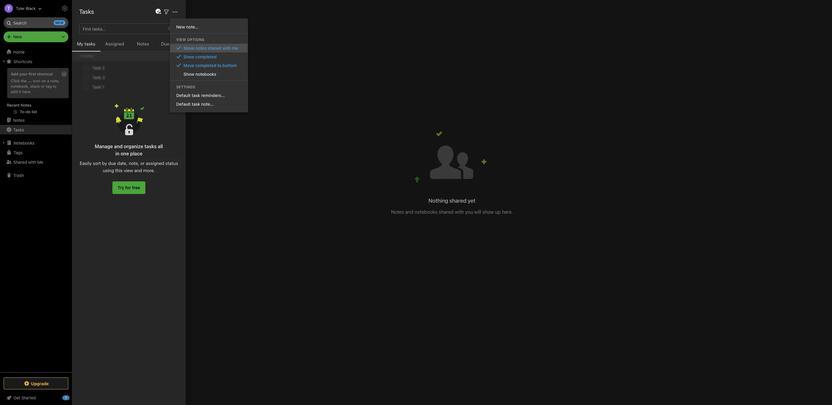 Task type: vqa. For each thing, say whether or not it's contained in the screenshot.
First Notebook
no



Task type: describe. For each thing, give the bounding box(es) containing it.
filter tasks image
[[163, 8, 170, 15]]

you
[[465, 210, 473, 215]]

Search text field
[[8, 17, 64, 28]]

Filter tasks field
[[163, 8, 170, 15]]

more.
[[143, 168, 155, 173]]

shared inside shared with me link
[[13, 160, 27, 165]]

click the ...
[[11, 79, 32, 83]]

a
[[47, 79, 49, 83]]

my
[[77, 41, 83, 46]]

by
[[102, 161, 107, 166]]

black
[[26, 6, 36, 11]]

it
[[19, 89, 21, 94]]

tag
[[46, 84, 52, 89]]

new search field
[[8, 17, 65, 28]]

trash link
[[0, 171, 72, 180]]

1 horizontal spatial tasks
[[79, 8, 94, 15]]

shortcut
[[37, 72, 53, 76]]

new for new
[[13, 34, 22, 39]]

this
[[115, 168, 123, 173]]

bottom
[[223, 63, 237, 68]]

...
[[28, 79, 32, 83]]

free
[[132, 185, 140, 190]]

due dates button
[[157, 40, 186, 52]]

with left 'you' at the right of the page
[[455, 210, 464, 215]]

tags
[[13, 150, 23, 155]]

default task note…
[[176, 102, 214, 107]]

dates
[[171, 41, 182, 46]]

stack
[[30, 84, 40, 89]]

view
[[124, 168, 133, 173]]

me inside tree
[[37, 160, 43, 165]]

up
[[495, 210, 501, 215]]

and inside easily sort by due date, note, or assigned status using this view and more.
[[134, 168, 142, 173]]

due
[[108, 161, 116, 166]]

status
[[165, 161, 178, 166]]

options
[[187, 37, 204, 42]]

or for tag
[[41, 84, 45, 89]]

expand notebooks image
[[1, 141, 6, 145]]

in
[[115, 151, 119, 157]]

here. inside icon on a note, notebook, stack or tag to add it here.
[[22, 89, 31, 94]]

new note…
[[176, 24, 199, 29]]

try for free button
[[113, 182, 145, 194]]

new task image
[[155, 8, 162, 15]]

tags button
[[0, 148, 72, 157]]

shortcuts button
[[0, 57, 72, 66]]

notebook,
[[11, 84, 29, 89]]

move completed to bottom
[[184, 63, 237, 68]]

my tasks
[[77, 41, 95, 46]]

using
[[103, 168, 114, 173]]

recent
[[7, 103, 20, 108]]

due dates
[[161, 41, 182, 46]]

assigned button
[[100, 40, 129, 52]]

home
[[13, 49, 25, 54]]

for
[[125, 185, 131, 190]]

to inside icon on a note, notebook, stack or tag to add it here.
[[53, 84, 56, 89]]

default task reminders…
[[176, 93, 225, 98]]

show for show notebooks
[[184, 72, 194, 77]]

more actions and view options image
[[172, 8, 179, 15]]

the
[[21, 79, 27, 83]]

your
[[19, 72, 28, 76]]

on
[[42, 79, 46, 83]]

completed for show
[[195, 54, 217, 59]]

show notes shared with me link
[[170, 44, 248, 52]]

my tasks button
[[72, 40, 100, 52]]

notes
[[195, 45, 207, 51]]

try
[[118, 185, 124, 190]]

notes link
[[0, 115, 72, 125]]

tasks inside manage and organize tasks all in one place
[[145, 144, 157, 149]]

trash
[[13, 173, 24, 178]]

easily sort by due date, note, or assigned status using this view and more.
[[80, 161, 178, 173]]

icon
[[33, 79, 40, 83]]

with inside menu item
[[222, 45, 231, 51]]

show notes shared with me menu item
[[170, 44, 248, 52]]

Help and Learning task checklist field
[[0, 394, 72, 403]]

default for default task note…
[[176, 102, 191, 107]]

tasks inside button
[[13, 127, 24, 132]]

settings
[[176, 85, 195, 89]]

recent notes
[[7, 103, 31, 108]]

me
[[232, 45, 238, 51]]

get
[[13, 396, 20, 401]]

assigned
[[146, 161, 164, 166]]

shared with me inside tree
[[13, 160, 43, 165]]

tyler black
[[16, 6, 36, 11]]

2 vertical spatial shared
[[439, 210, 454, 215]]

note, inside icon on a note, notebook, stack or tag to add it here.
[[50, 79, 60, 83]]

first
[[29, 72, 36, 76]]

click to collapse image
[[70, 395, 74, 402]]

shared with me link
[[0, 157, 72, 167]]

notebooks inside the show notebooks link
[[195, 72, 216, 77]]

click
[[11, 79, 20, 83]]



Task type: locate. For each thing, give the bounding box(es) containing it.
note,
[[50, 79, 60, 83], [129, 161, 139, 166]]

tasks right my
[[85, 41, 95, 46]]

show for show notes shared with me
[[184, 45, 194, 51]]

new up home
[[13, 34, 22, 39]]

task up the default task note…
[[192, 93, 200, 98]]

dropdown list menu containing default task reminders…
[[170, 91, 248, 108]]

tasks button
[[0, 125, 72, 135]]

1 horizontal spatial note…
[[201, 102, 214, 107]]

0 vertical spatial default
[[176, 93, 191, 98]]

1 vertical spatial or
[[140, 161, 145, 166]]

1 vertical spatial shared with me
[[13, 160, 43, 165]]

due
[[161, 41, 169, 46]]

1 horizontal spatial shared
[[81, 8, 100, 15]]

0 vertical spatial new
[[176, 24, 185, 29]]

show inside menu item
[[184, 45, 194, 51]]

3 show from the top
[[184, 72, 194, 77]]

notes inside shared with me element
[[391, 210, 404, 215]]

dropdown list menu containing show notes shared with me
[[170, 44, 248, 78]]

and inside manage and organize tasks all in one place
[[114, 144, 123, 149]]

note… inside 'link'
[[201, 102, 214, 107]]

2 horizontal spatial and
[[405, 210, 413, 215]]

notes
[[137, 41, 149, 46], [21, 103, 31, 108], [13, 118, 25, 123], [391, 210, 404, 215]]

default for default task reminders…
[[176, 93, 191, 98]]

0 vertical spatial tasks
[[79, 8, 94, 15]]

0 horizontal spatial tasks
[[13, 127, 24, 132]]

me
[[114, 8, 122, 15], [37, 160, 43, 165]]

tree
[[0, 47, 72, 373]]

or down on
[[41, 84, 45, 89]]

notebooks inside shared with me element
[[415, 210, 438, 215]]

1 vertical spatial note…
[[201, 102, 214, 107]]

0 horizontal spatial here.
[[22, 89, 31, 94]]

started
[[22, 396, 36, 401]]

note… down default task reminders… link
[[201, 102, 214, 107]]

show down view options
[[184, 45, 194, 51]]

task down default task reminders…
[[192, 102, 200, 107]]

0 horizontal spatial note…
[[186, 24, 199, 29]]

1 vertical spatial tasks
[[145, 144, 157, 149]]

note, inside easily sort by due date, note, or assigned status using this view and more.
[[129, 161, 139, 166]]

with down tags button
[[28, 160, 36, 165]]

show notebooks
[[184, 72, 216, 77]]

get started
[[13, 396, 36, 401]]

with inside tree
[[28, 160, 36, 165]]

show notes shared with me
[[184, 45, 238, 51]]

default task note… link
[[170, 100, 248, 108]]

0 vertical spatial me
[[114, 8, 122, 15]]

and for notes
[[405, 210, 413, 215]]

move
[[184, 63, 194, 68]]

to
[[217, 63, 222, 68], [53, 84, 56, 89]]

show down move
[[184, 72, 194, 77]]

note, up view
[[129, 161, 139, 166]]

shared inside shared with me element
[[81, 8, 100, 15]]

tasks right settings image
[[79, 8, 94, 15]]

1 horizontal spatial here.
[[502, 210, 513, 215]]

2 task from the top
[[192, 102, 200, 107]]

1 horizontal spatial shared with me
[[81, 8, 122, 15]]

completed for move
[[195, 63, 216, 68]]

tasks up notebooks
[[13, 127, 24, 132]]

2 default from the top
[[176, 102, 191, 107]]

0 vertical spatial note,
[[50, 79, 60, 83]]

dropdown list menu
[[170, 44, 248, 78], [170, 91, 248, 108]]

1 vertical spatial tasks
[[13, 127, 24, 132]]

1 vertical spatial completed
[[195, 63, 216, 68]]

move completed to bottom link
[[170, 61, 248, 70]]

1 vertical spatial me
[[37, 160, 43, 165]]

notebooks
[[13, 140, 35, 146]]

0 horizontal spatial or
[[41, 84, 45, 89]]

one
[[121, 151, 129, 157]]

notebooks link
[[0, 138, 72, 148]]

group containing add your first shortcut
[[0, 66, 72, 118]]

1 horizontal spatial me
[[114, 8, 122, 15]]

yet
[[468, 198, 476, 204]]

1 vertical spatial shared
[[13, 160, 27, 165]]

completed down show notes shared with me link
[[195, 54, 217, 59]]

home link
[[0, 47, 72, 57]]

to right tag
[[53, 84, 56, 89]]

0 horizontal spatial new
[[13, 34, 22, 39]]

1 completed from the top
[[195, 54, 217, 59]]

or inside easily sort by due date, note, or assigned status using this view and more.
[[140, 161, 145, 166]]

1 horizontal spatial new
[[176, 24, 185, 29]]

shared right settings image
[[81, 8, 100, 15]]

0 vertical spatial shared
[[81, 8, 100, 15]]

here. right up
[[502, 210, 513, 215]]

More actions and view options field
[[170, 8, 179, 15]]

new for new note…
[[176, 24, 185, 29]]

1 vertical spatial task
[[192, 102, 200, 107]]

manage
[[95, 144, 113, 149]]

1 default from the top
[[176, 93, 191, 98]]

tasks
[[85, 41, 95, 46], [145, 144, 157, 149]]

0 vertical spatial show
[[184, 45, 194, 51]]

1 horizontal spatial tasks
[[145, 144, 157, 149]]

0 vertical spatial to
[[217, 63, 222, 68]]

show up move
[[184, 54, 194, 59]]

add
[[11, 89, 18, 94]]

task for note…
[[192, 102, 200, 107]]

shared with me
[[81, 8, 122, 15], [13, 160, 43, 165]]

group inside tree
[[0, 66, 72, 118]]

and
[[114, 144, 123, 149], [134, 168, 142, 173], [405, 210, 413, 215]]

try for free
[[118, 185, 140, 190]]

2 vertical spatial and
[[405, 210, 413, 215]]

tree containing home
[[0, 47, 72, 373]]

notes inside group
[[21, 103, 31, 108]]

me up "find tasks…" text field
[[114, 8, 122, 15]]

to left bottom
[[217, 63, 222, 68]]

1 horizontal spatial or
[[140, 161, 145, 166]]

completed up the show notebooks link
[[195, 63, 216, 68]]

nothing
[[429, 198, 448, 204]]

1 vertical spatial and
[[134, 168, 142, 173]]

all
[[158, 144, 163, 149]]

upgrade button
[[4, 378, 68, 390]]

notebooks down the "nothing"
[[415, 210, 438, 215]]

1 task from the top
[[192, 93, 200, 98]]

shared with me down tags button
[[13, 160, 43, 165]]

and inside shared with me element
[[405, 210, 413, 215]]

note… up view options
[[186, 24, 199, 29]]

0 horizontal spatial to
[[53, 84, 56, 89]]

shortcuts
[[13, 59, 32, 64]]

1 vertical spatial shared
[[450, 198, 467, 204]]

0 vertical spatial here.
[[22, 89, 31, 94]]

0 vertical spatial tasks
[[85, 41, 95, 46]]

show notebooks link
[[170, 70, 248, 78]]

new
[[55, 21, 64, 25]]

shared
[[208, 45, 221, 51], [450, 198, 467, 204], [439, 210, 454, 215]]

or for assigned
[[140, 161, 145, 166]]

2 show from the top
[[184, 54, 194, 59]]

0 vertical spatial note…
[[186, 24, 199, 29]]

1 vertical spatial dropdown list menu
[[170, 91, 248, 108]]

notes button
[[129, 40, 157, 52]]

shared down the tags
[[13, 160, 27, 165]]

will
[[474, 210, 481, 215]]

0 horizontal spatial shared with me
[[13, 160, 43, 165]]

new up view
[[176, 24, 185, 29]]

0 vertical spatial completed
[[195, 54, 217, 59]]

with
[[101, 8, 112, 15], [222, 45, 231, 51], [28, 160, 36, 165], [455, 210, 464, 215]]

settings image
[[61, 5, 68, 12]]

to inside dropdown list menu
[[217, 63, 222, 68]]

0 horizontal spatial tasks
[[85, 41, 95, 46]]

note, right a
[[50, 79, 60, 83]]

here. right it
[[22, 89, 31, 94]]

upgrade
[[31, 382, 49, 387]]

1 horizontal spatial and
[[134, 168, 142, 173]]

0 horizontal spatial shared
[[13, 160, 27, 165]]

here. inside shared with me element
[[502, 210, 513, 215]]

shared down the nothing shared yet
[[439, 210, 454, 215]]

and for manage
[[114, 144, 123, 149]]

2 vertical spatial show
[[184, 72, 194, 77]]

show completed link
[[170, 52, 248, 61]]

0 vertical spatial notebooks
[[195, 72, 216, 77]]

1 horizontal spatial note,
[[129, 161, 139, 166]]

new note… link
[[170, 22, 248, 31]]

task
[[192, 93, 200, 98], [192, 102, 200, 107]]

show
[[483, 210, 494, 215]]

shared inside menu item
[[208, 45, 221, 51]]

2 completed from the top
[[195, 63, 216, 68]]

shared with me element
[[72, 0, 832, 406]]

notebooks down move completed to bottom link
[[195, 72, 216, 77]]

notes inside button
[[137, 41, 149, 46]]

show completed
[[184, 54, 217, 59]]

with left me
[[222, 45, 231, 51]]

0 vertical spatial and
[[114, 144, 123, 149]]

shared up the show completed link
[[208, 45, 221, 51]]

1 show from the top
[[184, 45, 194, 51]]

default task reminders… link
[[170, 91, 248, 100]]

1 horizontal spatial notebooks
[[415, 210, 438, 215]]

new inside 'popup button'
[[13, 34, 22, 39]]

or inside icon on a note, notebook, stack or tag to add it here.
[[41, 84, 45, 89]]

task for reminders…
[[192, 93, 200, 98]]

1 vertical spatial show
[[184, 54, 194, 59]]

default
[[176, 93, 191, 98], [176, 102, 191, 107]]

tasks
[[79, 8, 94, 15], [13, 127, 24, 132]]

tasks left all
[[145, 144, 157, 149]]

1 vertical spatial note,
[[129, 161, 139, 166]]

0 horizontal spatial and
[[114, 144, 123, 149]]

group
[[0, 66, 72, 118]]

1 dropdown list menu from the top
[[170, 44, 248, 78]]

add your first shortcut
[[11, 72, 53, 76]]

tyler
[[16, 6, 25, 11]]

default inside 'link'
[[176, 102, 191, 107]]

reminders…
[[201, 93, 225, 98]]

1 vertical spatial notebooks
[[415, 210, 438, 215]]

0 vertical spatial dropdown list menu
[[170, 44, 248, 78]]

1 horizontal spatial to
[[217, 63, 222, 68]]

notes and notebooks shared with you will show up here.
[[391, 210, 513, 215]]

1 vertical spatial default
[[176, 102, 191, 107]]

completed
[[195, 54, 217, 59], [195, 63, 216, 68]]

organize
[[124, 144, 143, 149]]

sort
[[93, 161, 101, 166]]

1 vertical spatial new
[[13, 34, 22, 39]]

place
[[130, 151, 142, 157]]

2 dropdown list menu from the top
[[170, 91, 248, 108]]

date,
[[117, 161, 128, 166]]

task inside 'link'
[[192, 102, 200, 107]]

here.
[[22, 89, 31, 94], [502, 210, 513, 215]]

7
[[65, 396, 67, 400]]

0 horizontal spatial notebooks
[[195, 72, 216, 77]]

0 vertical spatial shared with me
[[81, 8, 122, 15]]

me down tags button
[[37, 160, 43, 165]]

icon on a note, notebook, stack or tag to add it here.
[[11, 79, 60, 94]]

0 horizontal spatial me
[[37, 160, 43, 165]]

shared with me up "find tasks…" text field
[[81, 8, 122, 15]]

or up more.
[[140, 161, 145, 166]]

0 vertical spatial task
[[192, 93, 200, 98]]

assigned
[[105, 41, 124, 46]]

with up "find tasks…" text field
[[101, 8, 112, 15]]

Account field
[[0, 2, 42, 14]]

tasks inside "button"
[[85, 41, 95, 46]]

nothing shared yet
[[429, 198, 476, 204]]

Find tasks… text field
[[80, 24, 165, 34]]

1 vertical spatial to
[[53, 84, 56, 89]]

new button
[[4, 31, 68, 42]]

manage and organize tasks all in one place
[[95, 144, 163, 157]]

0 vertical spatial shared
[[208, 45, 221, 51]]

0 horizontal spatial note,
[[50, 79, 60, 83]]

0 vertical spatial or
[[41, 84, 45, 89]]

view
[[176, 37, 186, 42]]

show
[[184, 45, 194, 51], [184, 54, 194, 59], [184, 72, 194, 77]]

or
[[41, 84, 45, 89], [140, 161, 145, 166]]

easily
[[80, 161, 92, 166]]

1 vertical spatial here.
[[502, 210, 513, 215]]

shared up notes and notebooks shared with you will show up here.
[[450, 198, 467, 204]]

show for show completed
[[184, 54, 194, 59]]



